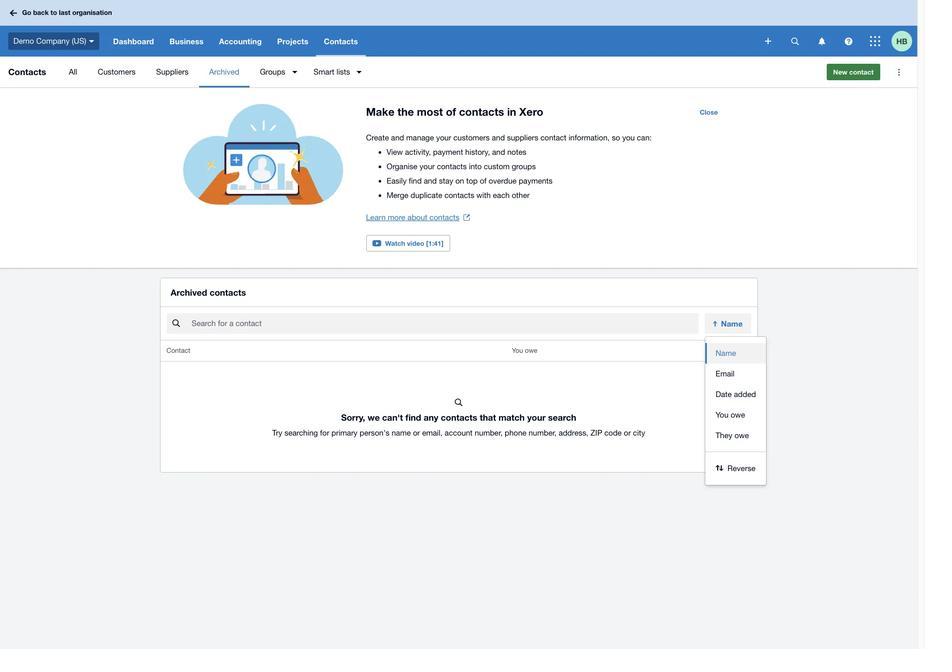 Task type: locate. For each thing, give the bounding box(es) containing it.
archived for archived contacts
[[171, 287, 207, 298]]

svg image
[[10, 10, 17, 16], [791, 37, 799, 45], [89, 40, 94, 43]]

and left suppliers
[[492, 133, 505, 142]]

go back to last organisation link
[[6, 4, 118, 22]]

payments
[[519, 177, 553, 185]]

your right match
[[527, 412, 546, 423]]

1 vertical spatial you
[[716, 411, 729, 419]]

suppliers button
[[146, 57, 199, 87]]

you owe
[[512, 347, 538, 355], [716, 411, 745, 419]]

1 horizontal spatial of
[[480, 177, 487, 185]]

contact right new
[[849, 68, 874, 76]]

0 vertical spatial of
[[446, 105, 456, 118]]

on
[[455, 177, 464, 185]]

phone
[[505, 429, 527, 438]]

1 horizontal spatial you
[[716, 411, 729, 419]]

name
[[721, 319, 743, 328], [716, 349, 736, 358]]

0 vertical spatial name
[[721, 319, 743, 328]]

contacts
[[459, 105, 504, 118], [437, 162, 467, 171], [445, 191, 474, 200], [430, 213, 459, 222], [210, 287, 246, 298], [441, 412, 477, 423]]

they owe button
[[705, 426, 766, 446]]

name up name button on the right bottom of page
[[721, 319, 743, 328]]

list box containing name
[[705, 337, 766, 452]]

0 horizontal spatial you
[[512, 347, 523, 355]]

0 horizontal spatial or
[[413, 429, 420, 438]]

notes
[[507, 148, 527, 156]]

about
[[408, 213, 427, 222]]

menu
[[59, 57, 818, 87]]

1 horizontal spatial svg image
[[89, 40, 94, 43]]

name up email
[[716, 349, 736, 358]]

to
[[51, 8, 57, 17]]

0 vertical spatial they owe
[[722, 347, 751, 355]]

watch video [1:41]
[[385, 239, 444, 248]]

archived button
[[199, 57, 250, 87]]

projects
[[277, 37, 308, 46]]

try
[[272, 429, 282, 438]]

svg image inside "go back to last organisation" link
[[10, 10, 17, 16]]

organisation
[[72, 8, 112, 17]]

smart lists
[[314, 67, 350, 76]]

they down you owe button
[[716, 431, 733, 440]]

new contact button
[[827, 64, 880, 80]]

your up the payment
[[436, 133, 451, 142]]

1 horizontal spatial number,
[[529, 429, 557, 438]]

owe
[[525, 347, 538, 355], [739, 347, 751, 355], [731, 411, 745, 419], [735, 431, 749, 440]]

you
[[512, 347, 523, 355], [716, 411, 729, 419]]

number,
[[475, 429, 503, 438], [529, 429, 557, 438]]

0 vertical spatial you owe
[[512, 347, 538, 355]]

your down activity,
[[420, 162, 435, 171]]

0 horizontal spatial of
[[446, 105, 456, 118]]

0 vertical spatial contact
[[849, 68, 874, 76]]

Search for a contact field
[[191, 314, 699, 334]]

of right top
[[480, 177, 487, 185]]

0 horizontal spatial you owe
[[512, 347, 538, 355]]

1 horizontal spatial contacts
[[324, 37, 358, 46]]

contacts inside dropdown button
[[324, 37, 358, 46]]

0 vertical spatial contacts
[[324, 37, 358, 46]]

1 horizontal spatial archived
[[209, 67, 239, 76]]

back
[[33, 8, 49, 17]]

find left any
[[405, 412, 421, 423]]

email,
[[422, 429, 443, 438]]

zip
[[591, 429, 602, 438]]

all
[[69, 67, 77, 76]]

number, down search
[[529, 429, 557, 438]]

1 horizontal spatial you owe
[[716, 411, 745, 419]]

1 vertical spatial your
[[420, 162, 435, 171]]

1 vertical spatial archived
[[171, 287, 207, 298]]

reverse
[[728, 464, 756, 473]]

they owe up email button
[[722, 347, 751, 355]]

you owe inside contact list table element
[[512, 347, 538, 355]]

list box
[[705, 337, 766, 452]]

1 vertical spatial they owe
[[716, 431, 749, 440]]

groups button
[[250, 57, 303, 87]]

they up email
[[722, 347, 737, 355]]

1 vertical spatial you owe
[[716, 411, 745, 419]]

dashboard link
[[105, 26, 162, 57]]

svg image
[[870, 36, 880, 46], [818, 37, 825, 45], [845, 37, 852, 45], [765, 38, 771, 44]]

xero
[[519, 105, 543, 118]]

or
[[413, 429, 420, 438], [624, 429, 631, 438]]

navigation
[[105, 26, 758, 57]]

or left city
[[624, 429, 631, 438]]

smart lists button
[[303, 57, 368, 87]]

0 vertical spatial you
[[512, 347, 523, 355]]

sorry, we can't find any contacts that match your search
[[341, 412, 576, 423]]

1 vertical spatial contacts
[[8, 66, 46, 77]]

archived for archived
[[209, 67, 239, 76]]

2 number, from the left
[[529, 429, 557, 438]]

archived inside archived button
[[209, 67, 239, 76]]

contacts down demo
[[8, 66, 46, 77]]

in
[[507, 105, 516, 118]]

they owe inside contact list table element
[[722, 347, 751, 355]]

and up duplicate
[[424, 177, 437, 185]]

more
[[388, 213, 405, 222]]

2 vertical spatial your
[[527, 412, 546, 423]]

name button
[[705, 343, 766, 364]]

address,
[[559, 429, 589, 438]]

0 vertical spatial archived
[[209, 67, 239, 76]]

you inside button
[[716, 411, 729, 419]]

contact right suppliers
[[541, 133, 567, 142]]

view activity, payment history, and notes
[[387, 148, 527, 156]]

name inside name popup button
[[721, 319, 743, 328]]

0 vertical spatial your
[[436, 133, 451, 142]]

new contact
[[833, 68, 874, 76]]

they
[[722, 347, 737, 355], [716, 431, 733, 440]]

searching
[[285, 429, 318, 438]]

name inside name button
[[716, 349, 736, 358]]

banner
[[0, 0, 917, 57]]

0 horizontal spatial svg image
[[10, 10, 17, 16]]

of right most
[[446, 105, 456, 118]]

number, down that
[[475, 429, 503, 438]]

svg image inside demo company (us) popup button
[[89, 40, 94, 43]]

we
[[368, 412, 380, 423]]

contacts
[[324, 37, 358, 46], [8, 66, 46, 77]]

new
[[833, 68, 848, 76]]

of
[[446, 105, 456, 118], [480, 177, 487, 185]]

actions menu image
[[889, 62, 909, 82]]

easily find and stay on top of overdue payments
[[387, 177, 553, 185]]

they inside contact list table element
[[722, 347, 737, 355]]

suppliers
[[507, 133, 538, 142]]

1 vertical spatial of
[[480, 177, 487, 185]]

group
[[705, 337, 766, 485]]

contact inside "button"
[[849, 68, 874, 76]]

1 vertical spatial they
[[716, 431, 733, 440]]

into
[[469, 162, 482, 171]]

find inside contact list table element
[[405, 412, 421, 423]]

1 horizontal spatial or
[[624, 429, 631, 438]]

1 vertical spatial find
[[405, 412, 421, 423]]

they inside 'button'
[[716, 431, 733, 440]]

0 horizontal spatial archived
[[171, 287, 207, 298]]

lists
[[337, 67, 350, 76]]

code
[[605, 429, 622, 438]]

or right name
[[413, 429, 420, 438]]

they owe down you owe button
[[716, 431, 749, 440]]

navigation containing dashboard
[[105, 26, 758, 57]]

contacts up lists
[[324, 37, 358, 46]]

0 vertical spatial find
[[409, 177, 422, 185]]

2 horizontal spatial your
[[527, 412, 546, 423]]

company
[[36, 36, 70, 45]]

information,
[[569, 133, 610, 142]]

and
[[391, 133, 404, 142], [492, 133, 505, 142], [492, 148, 505, 156], [424, 177, 437, 185]]

for
[[320, 429, 329, 438]]

each
[[493, 191, 510, 200]]

0 horizontal spatial number,
[[475, 429, 503, 438]]

reverse button
[[705, 459, 766, 479]]

can't
[[382, 412, 403, 423]]

easily
[[387, 177, 407, 185]]

most
[[417, 105, 443, 118]]

find up duplicate
[[409, 177, 422, 185]]

find
[[409, 177, 422, 185], [405, 412, 421, 423]]

1 vertical spatial name
[[716, 349, 736, 358]]

0 vertical spatial they
[[722, 347, 737, 355]]

search
[[548, 412, 576, 423]]

owe inside button
[[731, 411, 745, 419]]

primary
[[332, 429, 358, 438]]

you owe button
[[705, 405, 766, 426]]

and up view
[[391, 133, 404, 142]]

0 horizontal spatial contact
[[541, 133, 567, 142]]

1 horizontal spatial contact
[[849, 68, 874, 76]]

learn more about contacts
[[366, 213, 459, 222]]

that
[[480, 412, 496, 423]]

organise your contacts into custom groups
[[387, 162, 536, 171]]

1 or from the left
[[413, 429, 420, 438]]

custom
[[484, 162, 510, 171]]



Task type: describe. For each thing, give the bounding box(es) containing it.
any
[[424, 412, 438, 423]]

(us)
[[72, 36, 86, 45]]

accounting button
[[211, 26, 270, 57]]

sorry,
[[341, 412, 365, 423]]

date added button
[[705, 385, 766, 405]]

merge
[[387, 191, 409, 200]]

date
[[716, 390, 732, 399]]

menu containing all
[[59, 57, 818, 87]]

smart
[[314, 67, 334, 76]]

make the most of contacts in xero
[[366, 105, 543, 118]]

name
[[392, 429, 411, 438]]

contacts button
[[316, 26, 366, 57]]

contacts inside contact list table element
[[441, 412, 477, 423]]

business button
[[162, 26, 211, 57]]

learn
[[366, 213, 386, 222]]

duplicate
[[411, 191, 442, 200]]

accounting
[[219, 37, 262, 46]]

[1:41]
[[426, 239, 444, 248]]

and up custom
[[492, 148, 505, 156]]

group containing name
[[705, 337, 766, 485]]

all button
[[59, 57, 88, 87]]

2 or from the left
[[624, 429, 631, 438]]

account
[[445, 429, 473, 438]]

create and manage your customers and suppliers contact information, so you can:
[[366, 133, 652, 142]]

hb
[[896, 36, 908, 46]]

you inside contact list table element
[[512, 347, 523, 355]]

demo company (us) button
[[0, 26, 105, 57]]

1 horizontal spatial your
[[436, 133, 451, 142]]

other
[[512, 191, 530, 200]]

you owe inside button
[[716, 411, 745, 419]]

customers button
[[88, 57, 146, 87]]

added
[[734, 390, 756, 399]]

0 horizontal spatial your
[[420, 162, 435, 171]]

demo
[[13, 36, 34, 45]]

top
[[466, 177, 478, 185]]

learn more about contacts link
[[366, 210, 470, 225]]

date added
[[716, 390, 756, 399]]

2 horizontal spatial svg image
[[791, 37, 799, 45]]

your inside contact list table element
[[527, 412, 546, 423]]

last
[[59, 8, 70, 17]]

1 number, from the left
[[475, 429, 503, 438]]

demo company (us)
[[13, 36, 86, 45]]

activity,
[[405, 148, 431, 156]]

payment
[[433, 148, 463, 156]]

person's
[[360, 429, 390, 438]]

name button
[[705, 313, 751, 334]]

business
[[170, 37, 204, 46]]

1 vertical spatial contact
[[541, 133, 567, 142]]

hb button
[[892, 26, 917, 57]]

groups
[[260, 67, 285, 76]]

0 horizontal spatial contacts
[[8, 66, 46, 77]]

go back to last organisation
[[22, 8, 112, 17]]

owe inside 'button'
[[735, 431, 749, 440]]

manage
[[406, 133, 434, 142]]

watch
[[385, 239, 405, 248]]

try searching for primary person's name or email, account number, phone number, address, zip code or city
[[272, 429, 645, 438]]

contact list table element
[[160, 341, 757, 472]]

watch video [1:41] button
[[366, 235, 450, 252]]

the
[[398, 105, 414, 118]]

dashboard
[[113, 37, 154, 46]]

match
[[499, 412, 525, 423]]

close button
[[694, 104, 724, 120]]

banner containing hb
[[0, 0, 917, 57]]

create
[[366, 133, 389, 142]]

stay
[[439, 177, 453, 185]]

suppliers
[[156, 67, 189, 76]]

make
[[366, 105, 395, 118]]

organise
[[387, 162, 418, 171]]

go
[[22, 8, 31, 17]]

with
[[477, 191, 491, 200]]

view
[[387, 148, 403, 156]]

archived contacts
[[171, 287, 246, 298]]

email button
[[705, 364, 766, 385]]

close
[[700, 108, 718, 116]]

so
[[612, 133, 620, 142]]

city
[[633, 429, 645, 438]]

they owe inside 'button'
[[716, 431, 749, 440]]

email
[[716, 370, 735, 378]]

history,
[[465, 148, 490, 156]]

you
[[622, 133, 635, 142]]

customers
[[98, 67, 136, 76]]

overdue
[[489, 177, 517, 185]]



Task type: vqa. For each thing, say whether or not it's contained in the screenshot.
The Try Searching For Primary Person'S Name Or Email, Account Number, Phone Number, Address, Zip Code Or City
yes



